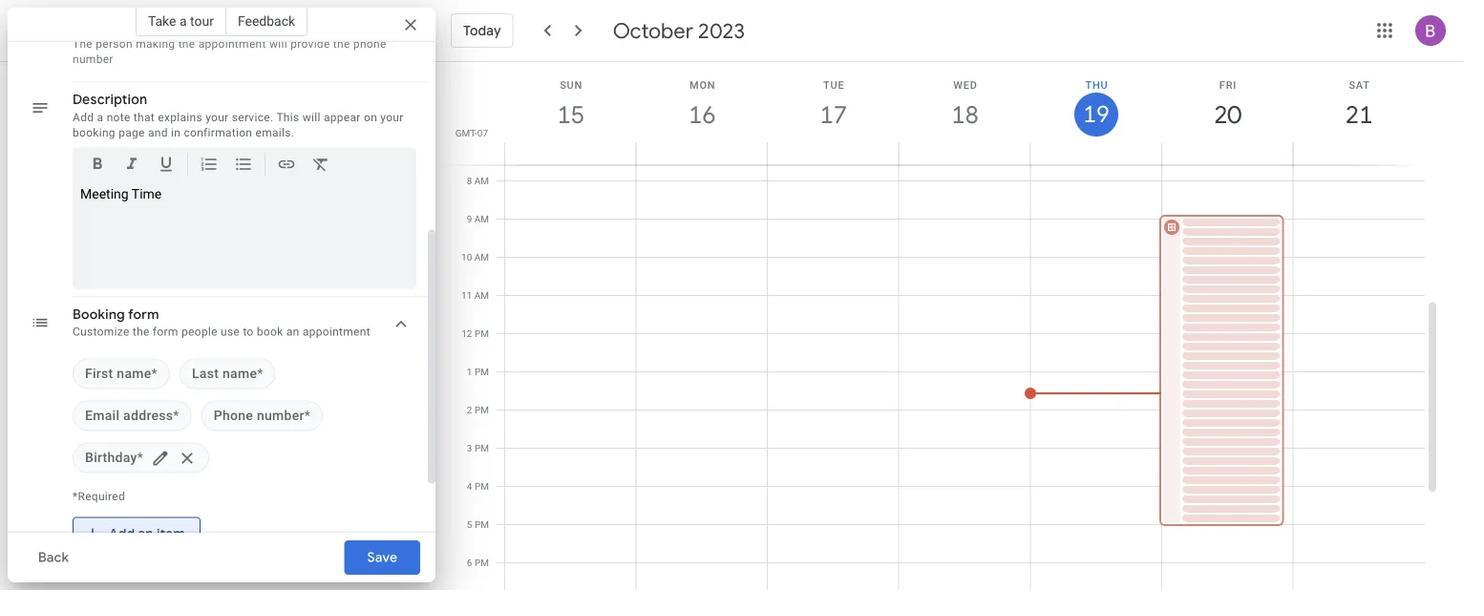 Task type: locate. For each thing, give the bounding box(es) containing it.
underline image
[[157, 155, 176, 177]]

the for form
[[133, 326, 150, 339]]

gmt-07
[[455, 127, 488, 139]]

booking form customize the form people use to book an appointment
[[73, 307, 371, 339]]

0 horizontal spatial a
[[97, 111, 104, 124]]

name for first name
[[117, 366, 152, 382]]

0 vertical spatial add
[[73, 111, 94, 124]]

add down the '*required'
[[109, 526, 135, 544]]

mon 16
[[688, 79, 716, 130]]

a
[[180, 13, 187, 29], [97, 111, 104, 124]]

1 vertical spatial add
[[109, 526, 135, 544]]

name for last name
[[223, 366, 257, 382]]

12 pm
[[462, 328, 489, 340]]

1 horizontal spatial name
[[223, 366, 257, 382]]

list item down last name *
[[201, 401, 323, 432]]

0 horizontal spatial your
[[206, 111, 229, 124]]

list item down first name *
[[73, 401, 192, 432]]

4
[[467, 481, 472, 492]]

8
[[467, 175, 472, 187]]

a up booking
[[97, 111, 104, 124]]

appointment right the book
[[303, 326, 371, 339]]

1 vertical spatial will
[[303, 111, 321, 124]]

the left phone
[[333, 37, 350, 51]]

appointment
[[198, 37, 266, 51], [303, 326, 371, 339]]

pm right the 3
[[475, 443, 489, 454]]

0 horizontal spatial the
[[133, 326, 150, 339]]

a inside description add a note that explains your service. this will appear on your booking page and in confirmation emails.
[[97, 111, 104, 124]]

list item containing last name
[[180, 359, 276, 390]]

add an item button
[[73, 512, 200, 558]]

list item containing email address
[[73, 401, 192, 432]]

an inside booking form customize the form people use to book an appointment
[[286, 326, 300, 339]]

grid containing 15
[[443, 62, 1441, 590]]

1 horizontal spatial add
[[109, 526, 135, 544]]

pm for 1 pm
[[475, 366, 489, 378]]

20
[[1213, 99, 1241, 130]]

18
[[950, 99, 978, 130]]

* for phone number
[[305, 408, 311, 424]]

appointment down tour
[[198, 37, 266, 51]]

an
[[286, 326, 300, 339], [138, 526, 153, 544]]

list item containing phone number
[[201, 401, 323, 432]]

2 pm from the top
[[475, 366, 489, 378]]

8 am
[[467, 175, 489, 187]]

0 horizontal spatial number
[[73, 53, 113, 66]]

sun 15
[[556, 79, 584, 130]]

address
[[123, 408, 173, 424]]

1 horizontal spatial your
[[381, 111, 404, 124]]

0 horizontal spatial name
[[117, 366, 152, 382]]

the
[[73, 37, 93, 51]]

pm right 12
[[475, 328, 489, 340]]

* up phone number *
[[257, 366, 263, 382]]

1 horizontal spatial a
[[180, 13, 187, 29]]

name right last at the left bottom of page
[[223, 366, 257, 382]]

an left item at the left
[[138, 526, 153, 544]]

0 vertical spatial number
[[73, 53, 113, 66]]

1 horizontal spatial an
[[286, 326, 300, 339]]

pm for 4 pm
[[475, 481, 489, 492]]

1 vertical spatial a
[[97, 111, 104, 124]]

will right 'this'
[[303, 111, 321, 124]]

1 name from the left
[[117, 366, 152, 382]]

10
[[461, 252, 472, 263]]

tue
[[824, 79, 845, 91]]

tue 17
[[819, 79, 846, 130]]

10 am
[[461, 252, 489, 263]]

0 vertical spatial a
[[180, 13, 187, 29]]

* right phone
[[305, 408, 311, 424]]

form left people
[[153, 326, 178, 339]]

bulleted list image
[[234, 155, 253, 177]]

3 pm
[[467, 443, 489, 454]]

list item down the address
[[73, 443, 209, 474]]

2 pm
[[467, 405, 489, 416]]

feedback button
[[226, 6, 308, 36]]

1 vertical spatial appointment
[[303, 326, 371, 339]]

pm right 2
[[475, 405, 489, 416]]

1 am from the top
[[475, 175, 489, 187]]

18 column header
[[899, 62, 1031, 165]]

1 horizontal spatial number
[[257, 408, 305, 424]]

a left tour
[[180, 13, 187, 29]]

0 horizontal spatial add
[[73, 111, 94, 124]]

the down the take a tour button
[[178, 37, 195, 51]]

appear
[[324, 111, 361, 124]]

your
[[206, 111, 229, 124], [381, 111, 404, 124]]

today button
[[451, 8, 514, 53]]

list item up email address *
[[73, 359, 170, 390]]

will
[[269, 37, 287, 51], [303, 111, 321, 124]]

11
[[461, 290, 472, 301]]

0 vertical spatial form
[[128, 307, 159, 324]]

*required
[[73, 490, 125, 503]]

6 pm
[[467, 557, 489, 569]]

wednesday, october 18 element
[[943, 93, 987, 137]]

2 am from the top
[[475, 214, 489, 225]]

3 am from the top
[[475, 252, 489, 263]]

20 column header
[[1162, 62, 1294, 165]]

list item down 'use'
[[180, 359, 276, 390]]

grid
[[443, 62, 1441, 590]]

9 am
[[467, 214, 489, 225]]

item
[[157, 526, 185, 544]]

pm for 5 pm
[[475, 519, 489, 531]]

will down feedback button
[[269, 37, 287, 51]]

sat 21
[[1345, 79, 1372, 130]]

to
[[243, 326, 254, 339]]

19 column header
[[1030, 62, 1163, 165]]

list item
[[73, 359, 170, 390], [180, 359, 276, 390], [73, 401, 192, 432], [201, 401, 323, 432], [73, 443, 209, 474]]

name
[[117, 366, 152, 382], [223, 366, 257, 382]]

am for 10 am
[[475, 252, 489, 263]]

am right the 11
[[475, 290, 489, 301]]

the
[[178, 37, 195, 51], [333, 37, 350, 51], [133, 326, 150, 339]]

number right phone
[[257, 408, 305, 424]]

pm right 5
[[475, 519, 489, 531]]

pm right 4
[[475, 481, 489, 492]]

am right 10 at the top of the page
[[475, 252, 489, 263]]

an right the book
[[286, 326, 300, 339]]

provide
[[291, 37, 330, 51]]

0 vertical spatial appointment
[[198, 37, 266, 51]]

0 horizontal spatial an
[[138, 526, 153, 544]]

thursday, october 19, today element
[[1075, 93, 1119, 137]]

0 horizontal spatial appointment
[[198, 37, 266, 51]]

on
[[364, 111, 377, 124]]

pm
[[475, 328, 489, 340], [475, 366, 489, 378], [475, 405, 489, 416], [475, 443, 489, 454], [475, 481, 489, 492], [475, 519, 489, 531], [475, 557, 489, 569]]

4 pm from the top
[[475, 443, 489, 454]]

* up the address
[[152, 366, 158, 382]]

the right customize
[[133, 326, 150, 339]]

meeting time
[[80, 186, 162, 202]]

1 pm from the top
[[475, 328, 489, 340]]

am for 8 am
[[475, 175, 489, 187]]

back button
[[23, 535, 84, 581]]

bold image
[[88, 155, 107, 177]]

7 pm from the top
[[475, 557, 489, 569]]

phone
[[214, 408, 253, 424]]

this
[[276, 111, 299, 124]]

add inside add an item button
[[109, 526, 135, 544]]

5 pm from the top
[[475, 481, 489, 492]]

0 vertical spatial will
[[269, 37, 287, 51]]

pm right 6
[[475, 557, 489, 569]]

* left phone
[[173, 408, 179, 424]]

number down the
[[73, 53, 113, 66]]

phone number *
[[214, 408, 311, 424]]

take a tour button
[[136, 6, 226, 36]]

list item containing first name
[[73, 359, 170, 390]]

am for 11 am
[[475, 290, 489, 301]]

11 am
[[461, 290, 489, 301]]

* for first name
[[152, 366, 158, 382]]

your up confirmation on the top of page
[[206, 111, 229, 124]]

take a tour
[[148, 13, 214, 29]]

pm for 12 pm
[[475, 328, 489, 340]]

last
[[192, 366, 219, 382]]

form
[[128, 307, 159, 324], [153, 326, 178, 339]]

wed
[[954, 79, 978, 91]]

1 vertical spatial number
[[257, 408, 305, 424]]

add
[[73, 111, 94, 124], [109, 526, 135, 544]]

5
[[467, 519, 472, 531]]

name right first at the bottom of page
[[117, 366, 152, 382]]

3 pm from the top
[[475, 405, 489, 416]]

friday, october 20 element
[[1206, 93, 1250, 137]]

1 horizontal spatial the
[[178, 37, 195, 51]]

4 am from the top
[[475, 290, 489, 301]]

insert link image
[[277, 155, 296, 177]]

2 horizontal spatial the
[[333, 37, 350, 51]]

your right on
[[381, 111, 404, 124]]

am right 8
[[475, 175, 489, 187]]

birthday *
[[85, 450, 143, 466]]

1 horizontal spatial will
[[303, 111, 321, 124]]

the inside booking form customize the form people use to book an appointment
[[133, 326, 150, 339]]

an inside button
[[138, 526, 153, 544]]

6 pm from the top
[[475, 519, 489, 531]]

am
[[475, 175, 489, 187], [475, 214, 489, 225], [475, 252, 489, 263], [475, 290, 489, 301]]

phone
[[353, 37, 387, 51]]

1 horizontal spatial appointment
[[303, 326, 371, 339]]

0 horizontal spatial will
[[269, 37, 287, 51]]

add up booking
[[73, 111, 94, 124]]

2 name from the left
[[223, 366, 257, 382]]

pm right 1
[[475, 366, 489, 378]]

the for person
[[178, 37, 195, 51]]

tuesday, october 17 element
[[812, 93, 856, 137]]

form right booking
[[128, 307, 159, 324]]

number
[[73, 53, 113, 66], [257, 408, 305, 424]]

1 vertical spatial an
[[138, 526, 153, 544]]

formatting options toolbar
[[73, 148, 417, 189]]

today
[[463, 22, 501, 39]]

21 column header
[[1293, 62, 1425, 165]]

am right the 9
[[475, 214, 489, 225]]

booking
[[73, 126, 115, 139]]

Description text field
[[80, 186, 409, 282]]

0 vertical spatial an
[[286, 326, 300, 339]]



Task type: vqa. For each thing, say whether or not it's contained in the screenshot.
will
yes



Task type: describe. For each thing, give the bounding box(es) containing it.
first name *
[[85, 366, 158, 382]]

* for last name
[[257, 366, 263, 382]]

will inside the person making the appointment will provide the phone number
[[269, 37, 287, 51]]

time
[[132, 186, 162, 202]]

4 pm
[[467, 481, 489, 492]]

sat
[[1349, 79, 1371, 91]]

16 column header
[[636, 62, 768, 165]]

17 column header
[[767, 62, 900, 165]]

first
[[85, 366, 113, 382]]

17
[[819, 99, 846, 130]]

thu
[[1086, 79, 1109, 91]]

mon
[[690, 79, 716, 91]]

12
[[462, 328, 472, 340]]

customize
[[73, 326, 130, 339]]

2023
[[698, 17, 745, 44]]

making
[[136, 37, 175, 51]]

the person making the appointment will provide the phone number
[[73, 37, 387, 66]]

that
[[134, 111, 155, 124]]

add an item
[[109, 526, 185, 544]]

booking
[[73, 307, 125, 324]]

9
[[467, 214, 472, 225]]

last name *
[[192, 366, 263, 382]]

service.
[[232, 111, 274, 124]]

october
[[613, 17, 694, 44]]

person
[[96, 37, 133, 51]]

15 column header
[[504, 62, 637, 165]]

feedback
[[238, 13, 295, 29]]

3
[[467, 443, 472, 454]]

1 vertical spatial form
[[153, 326, 178, 339]]

pm for 2 pm
[[475, 405, 489, 416]]

16
[[688, 99, 715, 130]]

sun
[[560, 79, 583, 91]]

explains
[[158, 111, 202, 124]]

pm for 3 pm
[[475, 443, 489, 454]]

email
[[85, 408, 120, 424]]

1
[[467, 366, 472, 378]]

take
[[148, 13, 176, 29]]

appointment inside booking form customize the form people use to book an appointment
[[303, 326, 371, 339]]

emails.
[[256, 126, 294, 139]]

15
[[556, 99, 584, 130]]

italic image
[[122, 155, 141, 177]]

a inside button
[[180, 13, 187, 29]]

description add a note that explains your service. this will appear on your booking page and in confirmation emails.
[[73, 92, 404, 139]]

sunday, october 15 element
[[549, 93, 593, 137]]

gmt-
[[455, 127, 477, 139]]

5 pm
[[467, 519, 489, 531]]

note
[[107, 111, 130, 124]]

use
[[221, 326, 240, 339]]

wed 18
[[950, 79, 978, 130]]

in
[[171, 126, 181, 139]]

fri 20
[[1213, 79, 1241, 130]]

numbered list image
[[200, 155, 219, 177]]

1 pm
[[467, 366, 489, 378]]

people
[[182, 326, 218, 339]]

monday, october 16 element
[[681, 93, 724, 137]]

pm for 6 pm
[[475, 557, 489, 569]]

and
[[148, 126, 168, 139]]

email address *
[[85, 408, 179, 424]]

07
[[477, 127, 488, 139]]

meeting
[[80, 186, 129, 202]]

back
[[38, 549, 69, 567]]

will inside description add a note that explains your service. this will appear on your booking page and in confirmation emails.
[[303, 111, 321, 124]]

appointment inside the person making the appointment will provide the phone number
[[198, 37, 266, 51]]

* for email address
[[173, 408, 179, 424]]

list item containing birthday
[[73, 443, 209, 474]]

number inside the person making the appointment will provide the phone number
[[73, 53, 113, 66]]

2 your from the left
[[381, 111, 404, 124]]

october 2023
[[613, 17, 745, 44]]

2
[[467, 405, 472, 416]]

6
[[467, 557, 472, 569]]

* down the address
[[137, 450, 143, 466]]

confirmation
[[184, 126, 252, 139]]

1 your from the left
[[206, 111, 229, 124]]

book
[[257, 326, 283, 339]]

saturday, october 21 element
[[1338, 93, 1382, 137]]

birthday
[[85, 450, 137, 466]]

remove formatting image
[[311, 155, 331, 177]]

am for 9 am
[[475, 214, 489, 225]]

21
[[1345, 99, 1372, 130]]

add inside description add a note that explains your service. this will appear on your booking page and in confirmation emails.
[[73, 111, 94, 124]]

tour
[[190, 13, 214, 29]]

page
[[119, 126, 145, 139]]

description
[[73, 92, 147, 109]]

19
[[1082, 99, 1109, 129]]



